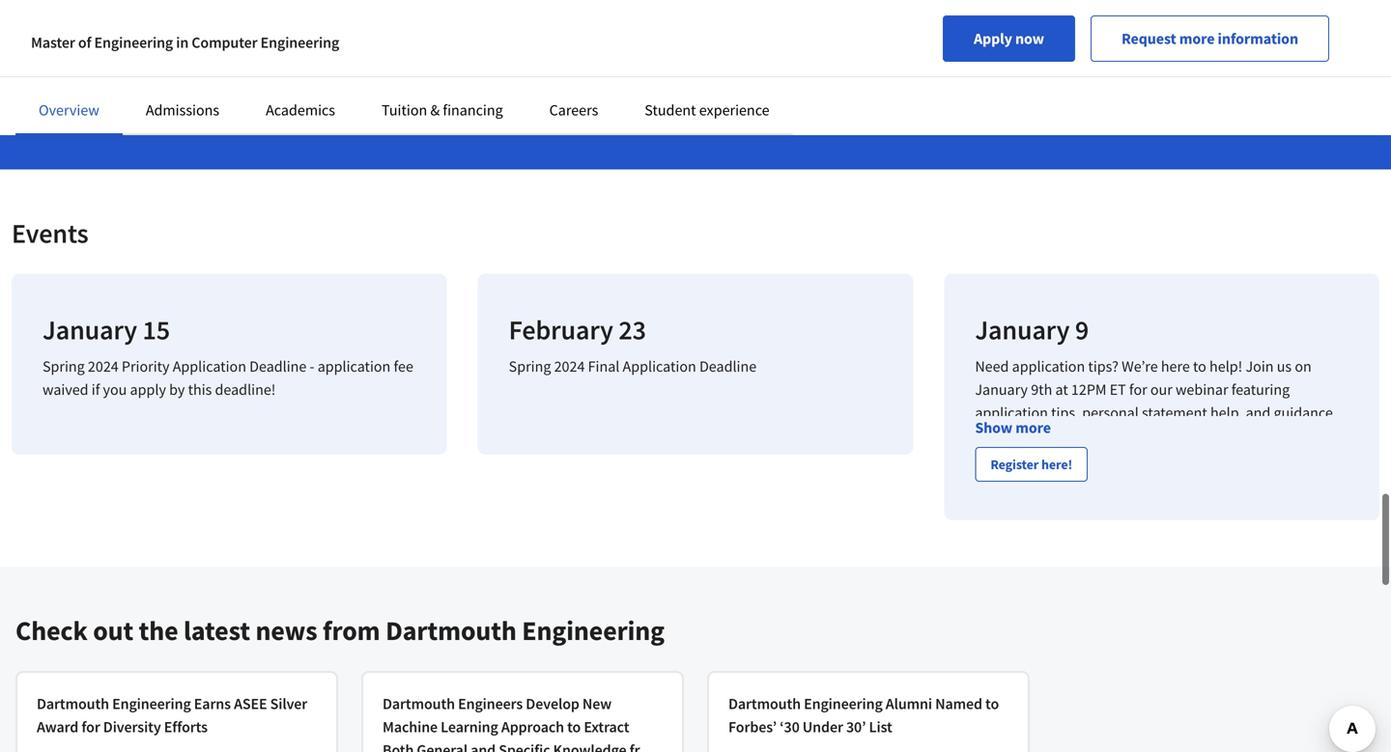 Task type: locate. For each thing, give the bounding box(es) containing it.
events
[[12, 217, 89, 250]]

dartmouth inside "dartmouth engineers develop new machine learning approach to extract both general and specific knowledge fr"
[[383, 695, 455, 714]]

application
[[173, 357, 246, 376], [623, 357, 697, 376]]

in inside "need application tips? we're here to help! join us on january 9th at 12pm et for our webinar featuring application tips, personal statement help, and guidance for getting letters of recommendation. get an inside scoop on how to prepare a strong application for the online dartmouth master of engineering in computer engineering (meng). in this live session, we will focus on: application tips, who and how to ask for letters of recommendations, acing your personal statement, how to make your application stand out, and more!  as a reminder, the application fee is waived when you submit before january 15th. so take this opportunity to ask questions on how to perfect your application before you submit. we can't wait to see you there!"
[[1192, 473, 1205, 492]]

1 vertical spatial letters
[[1235, 520, 1276, 539]]

23
[[619, 313, 646, 347]]

your down the take
[[1158, 635, 1187, 655]]

machine
[[383, 718, 438, 737]]

to up the wait at the bottom right of the page
[[1093, 635, 1106, 655]]

12pm
[[1072, 380, 1107, 400]]

tuition & financing
[[382, 101, 503, 120]]

application up 15th. at the bottom of the page
[[1065, 589, 1138, 608]]

1 horizontal spatial computer
[[1208, 473, 1273, 492]]

0 vertical spatial fee
[[394, 357, 414, 376]]

get
[[1224, 427, 1246, 446]]

we
[[1028, 659, 1048, 678]]

for right et
[[1130, 380, 1148, 400]]

2024 left final
[[554, 357, 585, 376]]

1 vertical spatial fee
[[1142, 589, 1161, 608]]

0 vertical spatial a
[[1096, 450, 1104, 469]]

here
[[1161, 357, 1190, 376]]

apply
[[974, 29, 1013, 48]]

before
[[975, 612, 1017, 632], [1266, 635, 1308, 655]]

a right as
[[1279, 566, 1286, 585]]

15
[[143, 313, 170, 347]]

overview
[[39, 101, 99, 120]]

deadline inside "spring 2024 priority application deadline - application fee waived if you apply by this deadline!"
[[249, 357, 307, 376]]

personal down et
[[1083, 404, 1139, 423]]

the down an
[[1249, 450, 1270, 469]]

application up getting
[[975, 404, 1048, 423]]

and inside "dartmouth engineers develop new machine learning approach to extract both general and specific knowledge fr"
[[471, 741, 496, 753]]

0 vertical spatial computer
[[192, 33, 258, 52]]

to left see
[[1117, 659, 1130, 678]]

in
[[176, 33, 189, 52], [1192, 473, 1205, 492]]

and
[[1246, 404, 1271, 423], [1114, 520, 1138, 539], [1191, 566, 1216, 585], [471, 741, 496, 753]]

in up admissions "link"
[[176, 33, 189, 52]]

0 vertical spatial waived
[[43, 380, 88, 400]]

tips, down "(meng)."
[[1052, 520, 1079, 539]]

0 vertical spatial in
[[176, 33, 189, 52]]

in up session,
[[1192, 473, 1205, 492]]

named
[[936, 695, 983, 714]]

0 vertical spatial more
[[1180, 29, 1215, 48]]

on down show
[[975, 450, 992, 469]]

spring 2024 final application deadline
[[509, 357, 757, 376]]

0 horizontal spatial 2024
[[88, 357, 119, 376]]

you right the if
[[103, 380, 127, 400]]

master down prepare
[[1050, 473, 1093, 492]]

dartmouth for dartmouth engineers develop new machine learning approach to extract both general and specific knowledge fr
[[383, 695, 455, 714]]

2024 up the if
[[88, 357, 119, 376]]

2024 for january
[[88, 357, 119, 376]]

1 horizontal spatial in
[[1192, 473, 1205, 492]]

need application tips? we're here to help! join us on january 9th at 12pm et for our webinar featuring application tips, personal statement help, and guidance for getting letters of recommendation. get an inside scoop on how to prepare a strong application for the online dartmouth master of engineering in computer engineering (meng). in this live session, we will focus on: application tips, who and how to ask for letters of recommendations, acing your personal statement, how to make your application stand out, and more!  as a reminder, the application fee is waived when you submit before january 15th. so take this opportunity to ask questions on how to perfect your application before you submit. we can't wait to see you there!
[[975, 357, 1349, 678]]

spring
[[43, 357, 85, 376], [509, 357, 551, 376]]

waived left the if
[[43, 380, 88, 400]]

0 horizontal spatial a
[[1096, 450, 1104, 469]]

more for request
[[1180, 29, 1215, 48]]

deadline for 23
[[700, 357, 757, 376]]

0 vertical spatial the
[[1249, 450, 1270, 469]]

for right award
[[81, 718, 100, 737]]

experience
[[699, 101, 770, 120]]

efforts
[[164, 718, 208, 737]]

if
[[92, 380, 100, 400]]

1 horizontal spatial letters
[[1235, 520, 1276, 539]]

acing
[[1101, 543, 1135, 562]]

admissions
[[146, 101, 219, 120]]

1 horizontal spatial before
[[1266, 635, 1308, 655]]

and up acing
[[1114, 520, 1138, 539]]

computer up we
[[1208, 473, 1273, 492]]

to inside dartmouth engineering alumni named to forbes' '30 under 30' list
[[986, 695, 999, 714]]

computer up admissions "link"
[[192, 33, 258, 52]]

questions
[[975, 635, 1039, 655]]

1 vertical spatial more
[[1016, 418, 1051, 438]]

waived
[[43, 380, 88, 400], [1178, 589, 1224, 608]]

your down recommendations,
[[1014, 566, 1043, 585]]

dartmouth engineers develop new machine learning approach to extract both general and specific knowledge fr link
[[383, 693, 663, 753]]

engineering up diversity
[[112, 695, 191, 714]]

1 vertical spatial before
[[1266, 635, 1308, 655]]

'30
[[780, 718, 800, 737]]

1 horizontal spatial 2024
[[554, 357, 585, 376]]

for down get
[[1228, 450, 1246, 469]]

session,
[[1176, 496, 1228, 516]]

1 vertical spatial in
[[1192, 473, 1205, 492]]

help,
[[1211, 404, 1243, 423]]

to left here!
[[1026, 450, 1040, 469]]

when
[[1227, 589, 1262, 608]]

1 horizontal spatial waived
[[1178, 589, 1224, 608]]

spring for february 23
[[509, 357, 551, 376]]

the right out
[[139, 614, 178, 648]]

0 horizontal spatial deadline
[[249, 357, 307, 376]]

out
[[93, 614, 133, 648]]

engineering up the '30''
[[804, 695, 883, 714]]

dartmouth inside "need application tips? we're here to help! join us on january 9th at 12pm et for our webinar featuring application tips, personal statement help, and guidance for getting letters of recommendation. get an inside scoop on how to prepare a strong application for the online dartmouth master of engineering in computer engineering (meng). in this live session, we will focus on: application tips, who and how to ask for letters of recommendations, acing your personal statement, how to make your application stand out, and more!  as a reminder, the application fee is waived when you submit before january 15th. so take this opportunity to ask questions on how to perfect your application before you submit. we can't wait to see you there!"
[[975, 473, 1047, 492]]

2 vertical spatial this
[[1163, 612, 1187, 632]]

letters down will at the bottom of page
[[1235, 520, 1276, 539]]

1 horizontal spatial personal
[[1171, 543, 1228, 562]]

1 horizontal spatial fee
[[1142, 589, 1161, 608]]

0 horizontal spatial fee
[[394, 357, 414, 376]]

0 horizontal spatial the
[[139, 614, 178, 648]]

engineering inside dartmouth engineering alumni named to forbes' '30 under 30' list
[[804, 695, 883, 714]]

application
[[318, 357, 391, 376], [1012, 357, 1085, 376], [975, 404, 1048, 423], [1152, 450, 1225, 469], [975, 520, 1048, 539], [1047, 566, 1120, 585], [1065, 589, 1138, 608], [1190, 635, 1263, 655]]

more
[[1180, 29, 1215, 48], [1016, 418, 1051, 438]]

0 horizontal spatial spring
[[43, 357, 85, 376]]

1 vertical spatial the
[[1041, 589, 1062, 608]]

take
[[1132, 612, 1160, 632]]

spring inside "spring 2024 priority application deadline - application fee waived if you apply by this deadline!"
[[43, 357, 85, 376]]

2 deadline from the left
[[700, 357, 757, 376]]

apply now
[[974, 29, 1045, 48]]

0 horizontal spatial on
[[975, 450, 992, 469]]

reminder,
[[975, 589, 1038, 608]]

2024
[[88, 357, 119, 376], [554, 357, 585, 376]]

on
[[1295, 357, 1312, 376], [975, 450, 992, 469], [1042, 635, 1059, 655]]

2 vertical spatial your
[[1158, 635, 1187, 655]]

how down getting
[[995, 450, 1023, 469]]

0 horizontal spatial more
[[1016, 418, 1051, 438]]

to down as
[[1271, 612, 1284, 632]]

academics
[[266, 101, 335, 120]]

dartmouth engineers develop new machine learning approach to extract both general and specific knowledge fr
[[383, 695, 661, 753]]

1 horizontal spatial master
[[1050, 473, 1093, 492]]

this right in
[[1124, 496, 1148, 516]]

et
[[1110, 380, 1127, 400]]

1 vertical spatial personal
[[1171, 543, 1228, 562]]

ask down session,
[[1189, 520, 1211, 539]]

show more
[[975, 418, 1051, 438]]

master up overview
[[31, 33, 75, 52]]

we
[[1231, 496, 1250, 516]]

1 horizontal spatial spring
[[509, 357, 551, 376]]

dartmouth up forbes'
[[729, 695, 801, 714]]

you
[[103, 380, 127, 400], [1266, 589, 1289, 608], [1311, 635, 1335, 655], [1158, 659, 1182, 678]]

15th.
[[1076, 612, 1109, 632]]

0 horizontal spatial personal
[[1083, 404, 1139, 423]]

you down submit
[[1311, 635, 1335, 655]]

2 2024 from the left
[[554, 357, 585, 376]]

forbes'
[[729, 718, 777, 737]]

fee right -
[[394, 357, 414, 376]]

computer
[[192, 33, 258, 52], [1208, 473, 1273, 492]]

to right named
[[986, 695, 999, 714]]

0 vertical spatial personal
[[1083, 404, 1139, 423]]

featuring
[[1232, 380, 1290, 400]]

in
[[1108, 496, 1121, 516]]

0 horizontal spatial this
[[188, 380, 212, 400]]

application up recommendations,
[[975, 520, 1048, 539]]

1 vertical spatial computer
[[1208, 473, 1273, 492]]

application inside "spring 2024 priority application deadline - application fee waived if you apply by this deadline!"
[[173, 357, 246, 376]]

january 9
[[975, 313, 1089, 347]]

2 vertical spatial on
[[1042, 635, 1059, 655]]

engineering up new at the bottom of page
[[522, 614, 665, 648]]

1 vertical spatial a
[[1279, 566, 1286, 585]]

on up "we"
[[1042, 635, 1059, 655]]

0 horizontal spatial master
[[31, 33, 75, 52]]

1 horizontal spatial deadline
[[700, 357, 757, 376]]

on right us
[[1295, 357, 1312, 376]]

0 vertical spatial before
[[975, 612, 1017, 632]]

1 spring from the left
[[43, 357, 85, 376]]

2 vertical spatial the
[[139, 614, 178, 648]]

dartmouth inside 'dartmouth engineering earns asee silver award for diversity efforts'
[[37, 695, 109, 714]]

1 deadline from the left
[[249, 357, 307, 376]]

tips?
[[1089, 357, 1119, 376]]

0 horizontal spatial waived
[[43, 380, 88, 400]]

1 horizontal spatial more
[[1180, 29, 1215, 48]]

on:
[[1317, 496, 1337, 516]]

2 horizontal spatial the
[[1249, 450, 1270, 469]]

1 vertical spatial on
[[975, 450, 992, 469]]

ask down submit
[[1287, 612, 1309, 632]]

2 spring from the left
[[509, 357, 551, 376]]

application down opportunity
[[1190, 635, 1263, 655]]

waived right the is
[[1178, 589, 1224, 608]]

january up need
[[975, 313, 1070, 347]]

tips,
[[1052, 404, 1079, 423], [1052, 520, 1079, 539]]

a left strong
[[1096, 450, 1104, 469]]

ask
[[1189, 520, 1211, 539], [1287, 612, 1309, 632]]

1 vertical spatial master
[[1050, 473, 1093, 492]]

engineering down register
[[975, 496, 1053, 516]]

for down we
[[1214, 520, 1232, 539]]

1 horizontal spatial application
[[623, 357, 697, 376]]

1 2024 from the left
[[88, 357, 119, 376]]

9th
[[1031, 380, 1053, 400]]

tips, down at
[[1052, 404, 1079, 423]]

dartmouth up award
[[37, 695, 109, 714]]

1 vertical spatial this
[[1124, 496, 1148, 516]]

to up knowledge
[[567, 718, 581, 737]]

and right the out,
[[1191, 566, 1216, 585]]

1 horizontal spatial a
[[1279, 566, 1286, 585]]

application right -
[[318, 357, 391, 376]]

statement
[[1142, 404, 1208, 423]]

engineering up admissions
[[94, 33, 173, 52]]

computer inside "need application tips? we're here to help! join us on january 9th at 12pm et for our webinar featuring application tips, personal statement help, and guidance for getting letters of recommendation. get an inside scoop on how to prepare a strong application for the online dartmouth master of engineering in computer engineering (meng). in this live session, we will focus on: application tips, who and how to ask for letters of recommendations, acing your personal statement, how to make your application stand out, and more!  as a reminder, the application fee is waived when you submit before january 15th. so take this opportunity to ask questions on how to perfect your application before you submit. we can't wait to see you there!"
[[1208, 473, 1273, 492]]

1 vertical spatial tips,
[[1052, 520, 1079, 539]]

spring down february
[[509, 357, 551, 376]]

who
[[1083, 520, 1110, 539]]

your up stand
[[1139, 543, 1168, 562]]

0 horizontal spatial ask
[[1189, 520, 1211, 539]]

january
[[43, 313, 137, 347], [975, 313, 1070, 347], [975, 380, 1028, 400], [1020, 612, 1073, 632]]

before down submit
[[1266, 635, 1308, 655]]

this down the is
[[1163, 612, 1187, 632]]

of
[[78, 33, 91, 52], [1089, 427, 1102, 446], [1096, 473, 1109, 492], [1279, 520, 1292, 539]]

application up by
[[173, 357, 246, 376]]

overview link
[[39, 101, 99, 120]]

application down the 23
[[623, 357, 697, 376]]

1 vertical spatial waived
[[1178, 589, 1224, 608]]

0 vertical spatial this
[[188, 380, 212, 400]]

more for show
[[1016, 418, 1051, 438]]

master
[[31, 33, 75, 52], [1050, 473, 1093, 492]]

register here!
[[991, 456, 1073, 474]]

0 vertical spatial tips,
[[1052, 404, 1079, 423]]

dartmouth up machine on the left of the page
[[383, 695, 455, 714]]

see
[[1133, 659, 1155, 678]]

fee left the is
[[1142, 589, 1161, 608]]

more up register here! button
[[1016, 418, 1051, 438]]

dartmouth inside dartmouth engineering alumni named to forbes' '30 under 30' list
[[729, 695, 801, 714]]

spring down january 15
[[43, 357, 85, 376]]

for inside 'dartmouth engineering earns asee silver award for diversity efforts'
[[81, 718, 100, 737]]

engineering up academics link
[[261, 33, 339, 52]]

letters up prepare
[[1045, 427, 1086, 446]]

and down learning
[[471, 741, 496, 753]]

register
[[991, 456, 1039, 474]]

dartmouth down getting
[[975, 473, 1047, 492]]

1 application from the left
[[173, 357, 246, 376]]

0 vertical spatial letters
[[1045, 427, 1086, 446]]

2024 inside "spring 2024 priority application deadline - application fee waived if you apply by this deadline!"
[[88, 357, 119, 376]]

engineers
[[458, 695, 523, 714]]

0 horizontal spatial application
[[173, 357, 246, 376]]

0 horizontal spatial computer
[[192, 33, 258, 52]]

0 vertical spatial on
[[1295, 357, 1312, 376]]

this right by
[[188, 380, 212, 400]]

asee
[[234, 695, 267, 714]]

the right reminder,
[[1041, 589, 1062, 608]]

30'
[[846, 718, 866, 737]]

0 vertical spatial your
[[1139, 543, 1168, 562]]

will
[[1253, 496, 1276, 516]]

1 vertical spatial ask
[[1287, 612, 1309, 632]]

more right request
[[1180, 29, 1215, 48]]

2 application from the left
[[623, 357, 697, 376]]

to inside "dartmouth engineers develop new machine learning approach to extract both general and specific knowledge fr"
[[567, 718, 581, 737]]

before down reminder,
[[975, 612, 1017, 632]]

admissions link
[[146, 101, 219, 120]]

a
[[1096, 450, 1104, 469], [1279, 566, 1286, 585]]

personal up the out,
[[1171, 543, 1228, 562]]

submit.
[[975, 659, 1025, 678]]

show more button
[[975, 417, 1051, 440]]

us
[[1277, 357, 1292, 376]]

january down need
[[975, 380, 1028, 400]]

can't
[[1051, 659, 1083, 678]]

latest
[[184, 614, 250, 648]]



Task type: describe. For each thing, give the bounding box(es) containing it.
join
[[1246, 357, 1274, 376]]

general
[[417, 741, 468, 753]]

0 horizontal spatial letters
[[1045, 427, 1086, 446]]

more!
[[1219, 566, 1257, 585]]

specific
[[499, 741, 550, 753]]

waived inside "spring 2024 priority application deadline - application fee waived if you apply by this deadline!"
[[43, 380, 88, 400]]

dartmouth for dartmouth engineering earns asee silver award for diversity efforts
[[37, 695, 109, 714]]

fee inside "need application tips? we're here to help! join us on january 9th at 12pm et for our webinar featuring application tips, personal statement help, and guidance for getting letters of recommendation. get an inside scoop on how to prepare a strong application for the online dartmouth master of engineering in computer engineering (meng). in this live session, we will focus on: application tips, who and how to ask for letters of recommendations, acing your personal statement, how to make your application stand out, and more!  as a reminder, the application fee is waived when you submit before january 15th. so take this opportunity to ask questions on how to perfect your application before you submit. we can't wait to see you there!"
[[1142, 589, 1161, 608]]

tuition
[[382, 101, 427, 120]]

perfect
[[1109, 635, 1155, 655]]

1 vertical spatial your
[[1014, 566, 1043, 585]]

1 horizontal spatial this
[[1124, 496, 1148, 516]]

careers
[[550, 101, 598, 120]]

1 tips, from the top
[[1052, 404, 1079, 423]]

january up the if
[[43, 313, 137, 347]]

careers link
[[550, 101, 598, 120]]

from
[[323, 614, 380, 648]]

waived inside "need application tips? we're here to help! join us on january 9th at 12pm et for our webinar featuring application tips, personal statement help, and guidance for getting letters of recommendation. get an inside scoop on how to prepare a strong application for the online dartmouth master of engineering in computer engineering (meng). in this live session, we will focus on: application tips, who and how to ask for letters of recommendations, acing your personal statement, how to make your application stand out, and more!  as a reminder, the application fee is waived when you submit before january 15th. so take this opportunity to ask questions on how to perfect your application before you submit. we can't wait to see you there!"
[[1178, 589, 1224, 608]]

1 horizontal spatial ask
[[1287, 612, 1309, 632]]

application down recommendation.
[[1152, 450, 1225, 469]]

fee inside "spring 2024 priority application deadline - application fee waived if you apply by this deadline!"
[[394, 357, 414, 376]]

priority
[[122, 357, 170, 376]]

to down on:
[[1334, 543, 1348, 562]]

stand
[[1123, 566, 1159, 585]]

so
[[1112, 612, 1129, 632]]

earns
[[194, 695, 231, 714]]

student experience
[[645, 101, 770, 120]]

recommendations,
[[975, 543, 1098, 562]]

there!
[[1185, 659, 1224, 678]]

february 23
[[509, 313, 646, 347]]

february
[[509, 313, 614, 347]]

learning
[[441, 718, 498, 737]]

webinar
[[1176, 380, 1229, 400]]

new
[[583, 695, 612, 714]]

news
[[256, 614, 317, 648]]

student
[[645, 101, 696, 120]]

recommendation.
[[1105, 427, 1221, 446]]

statement,
[[1231, 543, 1300, 562]]

as
[[1260, 566, 1276, 585]]

submit
[[1293, 589, 1338, 608]]

january 15
[[43, 313, 170, 347]]

you right see
[[1158, 659, 1182, 678]]

to down live
[[1172, 520, 1186, 539]]

master of engineering in computer engineering
[[31, 33, 339, 52]]

dartmouth for dartmouth engineering alumni named to forbes' '30 under 30' list
[[729, 695, 801, 714]]

here!
[[1042, 456, 1073, 474]]

application for january 15
[[173, 357, 246, 376]]

engineering inside 'dartmouth engineering earns asee silver award for diversity efforts'
[[112, 695, 191, 714]]

application down acing
[[1047, 566, 1120, 585]]

both
[[383, 741, 414, 753]]

dartmouth engineering earns asee silver award for diversity efforts
[[37, 695, 307, 737]]

silver
[[270, 695, 307, 714]]

for left getting
[[975, 427, 994, 446]]

dartmouth engineering alumni named to forbes' '30 under 30' list
[[729, 695, 999, 737]]

0 vertical spatial master
[[31, 33, 75, 52]]

application inside "spring 2024 priority application deadline - application fee waived if you apply by this deadline!"
[[318, 357, 391, 376]]

2024 for february
[[554, 357, 585, 376]]

master inside "need application tips? we're here to help! join us on january 9th at 12pm et for our webinar featuring application tips, personal statement help, and guidance for getting letters of recommendation. get an inside scoop on how to prepare a strong application for the online dartmouth master of engineering in computer engineering (meng). in this live session, we will focus on: application tips, who and how to ask for letters of recommendations, acing your personal statement, how to make your application stand out, and more!  as a reminder, the application fee is waived when you submit before january 15th. so take this opportunity to ask questions on how to perfect your application before you submit. we can't wait to see you there!"
[[1050, 473, 1093, 492]]

january left 15th. at the bottom of the page
[[1020, 612, 1073, 632]]

application for february 23
[[623, 357, 697, 376]]

now
[[1016, 29, 1045, 48]]

0 horizontal spatial in
[[176, 33, 189, 52]]

scoop
[[1310, 427, 1349, 446]]

out,
[[1162, 566, 1188, 585]]

2 horizontal spatial on
[[1295, 357, 1312, 376]]

live
[[1151, 496, 1173, 516]]

to up the webinar
[[1193, 357, 1207, 376]]

2 tips, from the top
[[1052, 520, 1079, 539]]

financing
[[443, 101, 503, 120]]

0 horizontal spatial before
[[975, 612, 1017, 632]]

dartmouth engineering earns asee silver award for diversity efforts link
[[37, 693, 317, 753]]

our
[[1151, 380, 1173, 400]]

is
[[1164, 589, 1175, 608]]

information
[[1218, 29, 1299, 48]]

wait
[[1086, 659, 1113, 678]]

inside
[[1268, 427, 1307, 446]]

knowledge
[[553, 741, 627, 753]]

2 horizontal spatial this
[[1163, 612, 1187, 632]]

deadline for 15
[[249, 357, 307, 376]]

check
[[15, 614, 88, 648]]

getting
[[997, 427, 1042, 446]]

1 horizontal spatial on
[[1042, 635, 1059, 655]]

show
[[975, 418, 1013, 438]]

an
[[1249, 427, 1265, 446]]

spring for january 15
[[43, 357, 85, 376]]

prepare
[[1043, 450, 1093, 469]]

tuition & financing link
[[382, 101, 503, 120]]

how up the can't
[[1062, 635, 1089, 655]]

request more information button
[[1091, 15, 1330, 62]]

request
[[1122, 29, 1177, 48]]

deadline!
[[215, 380, 276, 400]]

online
[[1273, 450, 1314, 469]]

develop
[[526, 695, 580, 714]]

check out the latest news from dartmouth engineering
[[15, 614, 665, 648]]

of up prepare
[[1089, 427, 1102, 446]]

how up submit
[[1303, 543, 1331, 562]]

focus
[[1279, 496, 1313, 516]]

application up 9th on the bottom of page
[[1012, 357, 1085, 376]]

this inside "spring 2024 priority application deadline - application fee waived if you apply by this deadline!"
[[188, 380, 212, 400]]

1 horizontal spatial the
[[1041, 589, 1062, 608]]

how down live
[[1141, 520, 1169, 539]]

you down as
[[1266, 589, 1289, 608]]

0 vertical spatial ask
[[1189, 520, 1211, 539]]

of up overview
[[78, 33, 91, 52]]

9
[[1075, 313, 1089, 347]]

you inside "spring 2024 priority application deadline - application fee waived if you apply by this deadline!"
[[103, 380, 127, 400]]

of down focus
[[1279, 520, 1292, 539]]

request more information
[[1122, 29, 1299, 48]]

by
[[169, 380, 185, 400]]

of up in
[[1096, 473, 1109, 492]]

make
[[975, 566, 1011, 585]]

dartmouth up engineers
[[386, 614, 517, 648]]

and up an
[[1246, 404, 1271, 423]]

guidance
[[1274, 404, 1333, 423]]

engineering up live
[[1112, 473, 1189, 492]]



Task type: vqa. For each thing, say whether or not it's contained in the screenshot.
Show More in the right bottom of the page
yes



